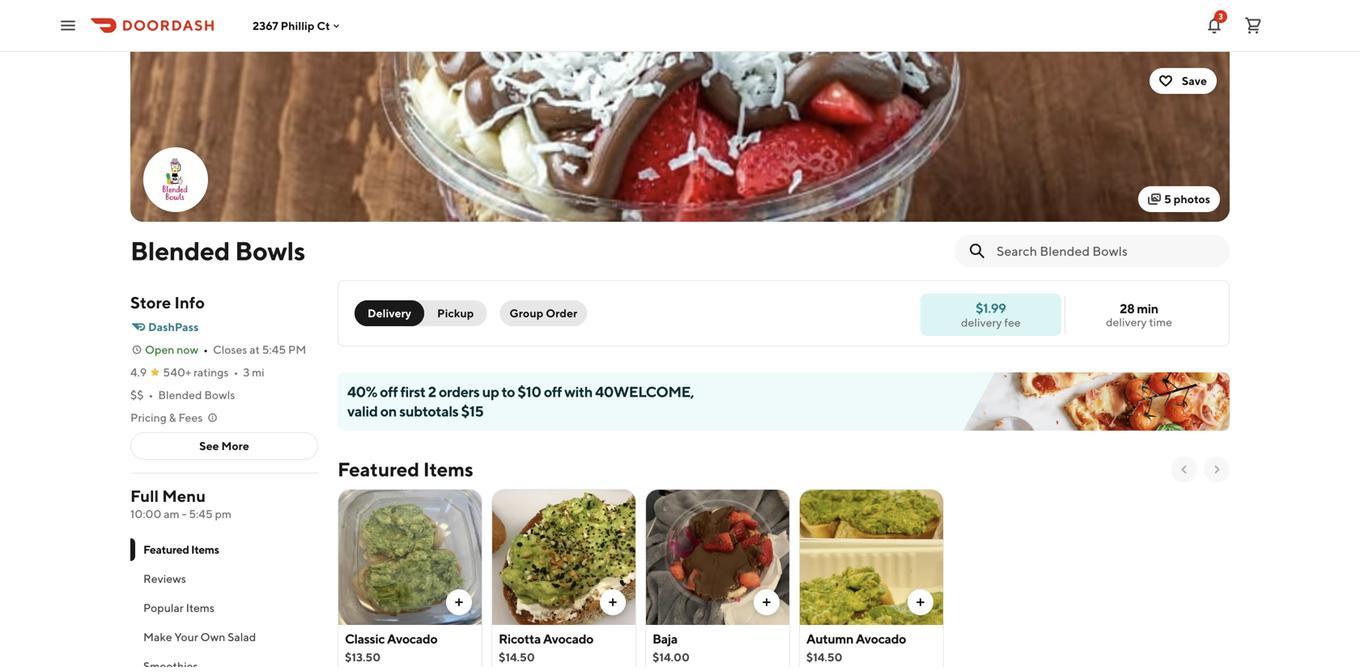 Task type: vqa. For each thing, say whether or not it's contained in the screenshot.
$14.50 inside ricotta avocado $14.50
yes



Task type: describe. For each thing, give the bounding box(es) containing it.
pricing
[[130, 411, 167, 424]]

540+ ratings •
[[163, 366, 238, 379]]

40%
[[347, 383, 377, 401]]

1 vertical spatial blended
[[158, 388, 202, 402]]

classic avocado image
[[339, 489, 482, 625]]

5
[[1165, 192, 1172, 206]]

next button of carousel image
[[1211, 463, 1224, 476]]

make
[[143, 631, 172, 644]]

first
[[401, 383, 426, 401]]

valid
[[347, 403, 378, 420]]

pricing & fees button
[[130, 410, 219, 426]]

40welcome,
[[595, 383, 694, 401]]

open menu image
[[58, 16, 78, 35]]

autumn avocado $14.50
[[807, 631, 907, 664]]

baja
[[653, 631, 678, 647]]

fees
[[179, 411, 203, 424]]

ratings
[[194, 366, 229, 379]]

2 off from the left
[[544, 383, 562, 401]]

avocado for ricotta avocado
[[543, 631, 594, 647]]

group
[[510, 307, 544, 320]]

$15
[[461, 403, 484, 420]]

more
[[221, 439, 249, 453]]

full
[[130, 487, 159, 506]]

delivery
[[368, 307, 411, 320]]

pm
[[215, 507, 232, 521]]

order
[[546, 307, 578, 320]]

10:00
[[130, 507, 162, 521]]

min
[[1137, 301, 1159, 316]]

items inside heading
[[423, 458, 474, 481]]

5 photos
[[1165, 192, 1211, 206]]

popular items button
[[130, 594, 318, 623]]

store
[[130, 293, 171, 312]]

make your own salad button
[[130, 623, 318, 652]]

pricing & fees
[[130, 411, 203, 424]]

notification bell image
[[1205, 16, 1225, 35]]

now
[[177, 343, 199, 356]]

ct
[[317, 19, 330, 32]]

baja $14.00
[[653, 631, 690, 664]]

own
[[201, 631, 225, 644]]

closes
[[213, 343, 247, 356]]

delivery inside $1.99 delivery fee
[[961, 316, 1002, 329]]

Item Search search field
[[997, 242, 1217, 260]]

your
[[174, 631, 198, 644]]

delivery inside the 28 min delivery time
[[1106, 315, 1147, 329]]

save
[[1182, 74, 1208, 87]]

to
[[502, 383, 515, 401]]

phillip
[[281, 19, 315, 32]]

0 vertical spatial blended
[[130, 236, 230, 266]]

$1.99
[[976, 300, 1007, 316]]

2 vertical spatial •
[[149, 388, 153, 402]]

popular
[[143, 601, 184, 615]]

$14.00
[[653, 651, 690, 664]]

2
[[428, 383, 436, 401]]

up
[[482, 383, 499, 401]]

1 horizontal spatial •
[[203, 343, 208, 356]]

$$
[[130, 388, 144, 402]]

1 vertical spatial •
[[234, 366, 238, 379]]

save button
[[1150, 68, 1217, 94]]

40% off first 2 orders up to $10 off with 40welcome, valid on subtotals $15
[[347, 383, 694, 420]]

2367 phillip ct button
[[253, 19, 343, 32]]

salad
[[228, 631, 256, 644]]

previous button of carousel image
[[1178, 463, 1191, 476]]



Task type: locate. For each thing, give the bounding box(es) containing it.
ricotta
[[499, 631, 541, 647]]

$14.50 for autumn avocado
[[807, 651, 843, 664]]

0 horizontal spatial •
[[149, 388, 153, 402]]

add item to cart image for baja
[[761, 596, 773, 609]]

mi
[[252, 366, 265, 379]]

order methods option group
[[355, 300, 487, 326]]

pickup
[[437, 307, 474, 320]]

5:45 right at
[[262, 343, 286, 356]]

0 vertical spatial bowls
[[235, 236, 305, 266]]

delivery
[[1106, 315, 1147, 329], [961, 316, 1002, 329]]

-
[[182, 507, 187, 521]]

1 vertical spatial 5:45
[[189, 507, 213, 521]]

items up make your own salad at the bottom of the page
[[186, 601, 215, 615]]

1 add item to cart image from the left
[[453, 596, 466, 609]]

add item to cart image for classic avocado
[[453, 596, 466, 609]]

$13.50
[[345, 651, 381, 664]]

featured items down on
[[338, 458, 474, 481]]

1 horizontal spatial 3
[[1219, 12, 1224, 21]]

full menu 10:00 am - 5:45 pm
[[130, 487, 232, 521]]

items up reviews button
[[191, 543, 219, 556]]

blended bowls image
[[130, 52, 1230, 222], [145, 149, 207, 211]]

5:45 right -
[[189, 507, 213, 521]]

3 left the mi
[[243, 366, 250, 379]]

off up on
[[380, 383, 398, 401]]

2367 phillip ct
[[253, 19, 330, 32]]

avocado right classic
[[387, 631, 438, 647]]

avocado for autumn avocado
[[856, 631, 907, 647]]

0 horizontal spatial delivery
[[961, 316, 1002, 329]]

$14.50 inside autumn avocado $14.50
[[807, 651, 843, 664]]

5 photos button
[[1139, 186, 1221, 212]]

make your own salad
[[143, 631, 256, 644]]

0 horizontal spatial 3
[[243, 366, 250, 379]]

2 $14.50 from the left
[[807, 651, 843, 664]]

open
[[145, 343, 174, 356]]

0 horizontal spatial avocado
[[387, 631, 438, 647]]

0 horizontal spatial 5:45
[[189, 507, 213, 521]]

2 horizontal spatial avocado
[[856, 631, 907, 647]]

3 avocado from the left
[[856, 631, 907, 647]]

3 left "0 items, open order cart" icon
[[1219, 12, 1224, 21]]

0 vertical spatial 3
[[1219, 12, 1224, 21]]

0 horizontal spatial featured items
[[143, 543, 219, 556]]

3 for 3 mi
[[243, 366, 250, 379]]

blended
[[130, 236, 230, 266], [158, 388, 202, 402]]

0 vertical spatial •
[[203, 343, 208, 356]]

1 horizontal spatial 5:45
[[262, 343, 286, 356]]

classic
[[345, 631, 385, 647]]

blended bowls
[[130, 236, 305, 266]]

$14.50 down autumn
[[807, 651, 843, 664]]

store info
[[130, 293, 205, 312]]

$14.50 inside ricotta avocado $14.50
[[499, 651, 535, 664]]

2367
[[253, 19, 278, 32]]

3 add item to cart image from the left
[[761, 596, 773, 609]]

orders
[[439, 383, 480, 401]]

1 vertical spatial bowls
[[204, 388, 235, 402]]

add item to cart image for autumn avocado
[[914, 596, 927, 609]]

1 horizontal spatial avocado
[[543, 631, 594, 647]]

0 horizontal spatial $14.50
[[499, 651, 535, 664]]

&
[[169, 411, 176, 424]]

classic avocado $13.50
[[345, 631, 438, 664]]

0 vertical spatial featured items
[[338, 458, 474, 481]]

dashpass
[[148, 320, 199, 334]]

add item to cart image
[[453, 596, 466, 609], [607, 596, 620, 609], [761, 596, 773, 609], [914, 596, 927, 609]]

bowls
[[235, 236, 305, 266], [204, 388, 235, 402]]

1 $14.50 from the left
[[499, 651, 535, 664]]

featured items heading
[[338, 457, 474, 483]]

0 horizontal spatial off
[[380, 383, 398, 401]]

1 vertical spatial featured
[[143, 543, 189, 556]]

1 horizontal spatial delivery
[[1106, 315, 1147, 329]]

avocado inside autumn avocado $14.50
[[856, 631, 907, 647]]

add item to cart image for ricotta avocado
[[607, 596, 620, 609]]

avocado inside ricotta avocado $14.50
[[543, 631, 594, 647]]

1 vertical spatial featured items
[[143, 543, 219, 556]]

items
[[423, 458, 474, 481], [191, 543, 219, 556], [186, 601, 215, 615]]

photos
[[1174, 192, 1211, 206]]

• closes at 5:45 pm
[[203, 343, 306, 356]]

$14.50 for ricotta avocado
[[499, 651, 535, 664]]

0 horizontal spatial featured
[[143, 543, 189, 556]]

open now
[[145, 343, 199, 356]]

am
[[164, 507, 180, 521]]

group order button
[[500, 300, 587, 326]]

featured
[[338, 458, 420, 481], [143, 543, 189, 556]]

0 vertical spatial 5:45
[[262, 343, 286, 356]]

Pickup radio
[[415, 300, 487, 326]]

subtotals
[[399, 403, 459, 420]]

540+
[[163, 366, 191, 379]]

delivery left fee
[[961, 316, 1002, 329]]

1 vertical spatial 3
[[243, 366, 250, 379]]

$14.50
[[499, 651, 535, 664], [807, 651, 843, 664]]

avocado
[[387, 631, 438, 647], [543, 631, 594, 647], [856, 631, 907, 647]]

3
[[1219, 12, 1224, 21], [243, 366, 250, 379]]

• right now
[[203, 343, 208, 356]]

28 min delivery time
[[1106, 301, 1173, 329]]

ricotta avocado image
[[492, 489, 636, 625]]

reviews
[[143, 572, 186, 586]]

menu
[[162, 487, 206, 506]]

blended down 540+
[[158, 388, 202, 402]]

autumn
[[807, 631, 854, 647]]

$1.99 delivery fee
[[961, 300, 1021, 329]]

autumn avocado image
[[800, 489, 944, 625]]

avocado inside classic avocado $13.50
[[387, 631, 438, 647]]

off right $10
[[544, 383, 562, 401]]

fee
[[1005, 316, 1021, 329]]

ricotta avocado $14.50
[[499, 631, 594, 664]]

Delivery radio
[[355, 300, 424, 326]]

0 items, open order cart image
[[1244, 16, 1264, 35]]

items down subtotals
[[423, 458, 474, 481]]

blended up info
[[130, 236, 230, 266]]

$14.50 down "ricotta"
[[499, 651, 535, 664]]

1 horizontal spatial $14.50
[[807, 651, 843, 664]]

see
[[199, 439, 219, 453]]

28
[[1120, 301, 1135, 316]]

$10
[[518, 383, 541, 401]]

avocado right autumn
[[856, 631, 907, 647]]

5:45 inside full menu 10:00 am - 5:45 pm
[[189, 507, 213, 521]]

see more button
[[131, 433, 317, 459]]

2 horizontal spatial •
[[234, 366, 238, 379]]

on
[[380, 403, 397, 420]]

1 avocado from the left
[[387, 631, 438, 647]]

pm
[[288, 343, 306, 356]]

4 add item to cart image from the left
[[914, 596, 927, 609]]

group order
[[510, 307, 578, 320]]

items inside button
[[186, 601, 215, 615]]

1 off from the left
[[380, 383, 398, 401]]

$$ • blended bowls
[[130, 388, 235, 402]]

featured down on
[[338, 458, 420, 481]]

1 horizontal spatial featured
[[338, 458, 420, 481]]

delivery left the "time"
[[1106, 315, 1147, 329]]

4.9
[[130, 366, 147, 379]]

3 for 3
[[1219, 12, 1224, 21]]

0 vertical spatial featured
[[338, 458, 420, 481]]

with
[[565, 383, 593, 401]]

avocado right "ricotta"
[[543, 631, 594, 647]]

1 horizontal spatial featured items
[[338, 458, 474, 481]]

popular items
[[143, 601, 215, 615]]

3 mi
[[243, 366, 265, 379]]

0 vertical spatial items
[[423, 458, 474, 481]]

• left 3 mi
[[234, 366, 238, 379]]

off
[[380, 383, 398, 401], [544, 383, 562, 401]]

1 horizontal spatial off
[[544, 383, 562, 401]]

featured inside heading
[[338, 458, 420, 481]]

reviews button
[[130, 565, 318, 594]]

• right $$
[[149, 388, 153, 402]]

2 vertical spatial items
[[186, 601, 215, 615]]

featured up reviews
[[143, 543, 189, 556]]

2 avocado from the left
[[543, 631, 594, 647]]

info
[[174, 293, 205, 312]]

2 add item to cart image from the left
[[607, 596, 620, 609]]

at
[[250, 343, 260, 356]]

avocado for classic avocado
[[387, 631, 438, 647]]

1 vertical spatial items
[[191, 543, 219, 556]]

see more
[[199, 439, 249, 453]]

baja image
[[646, 489, 790, 625]]

5:45
[[262, 343, 286, 356], [189, 507, 213, 521]]

•
[[203, 343, 208, 356], [234, 366, 238, 379], [149, 388, 153, 402]]

featured items up reviews
[[143, 543, 219, 556]]

time
[[1150, 315, 1173, 329]]



